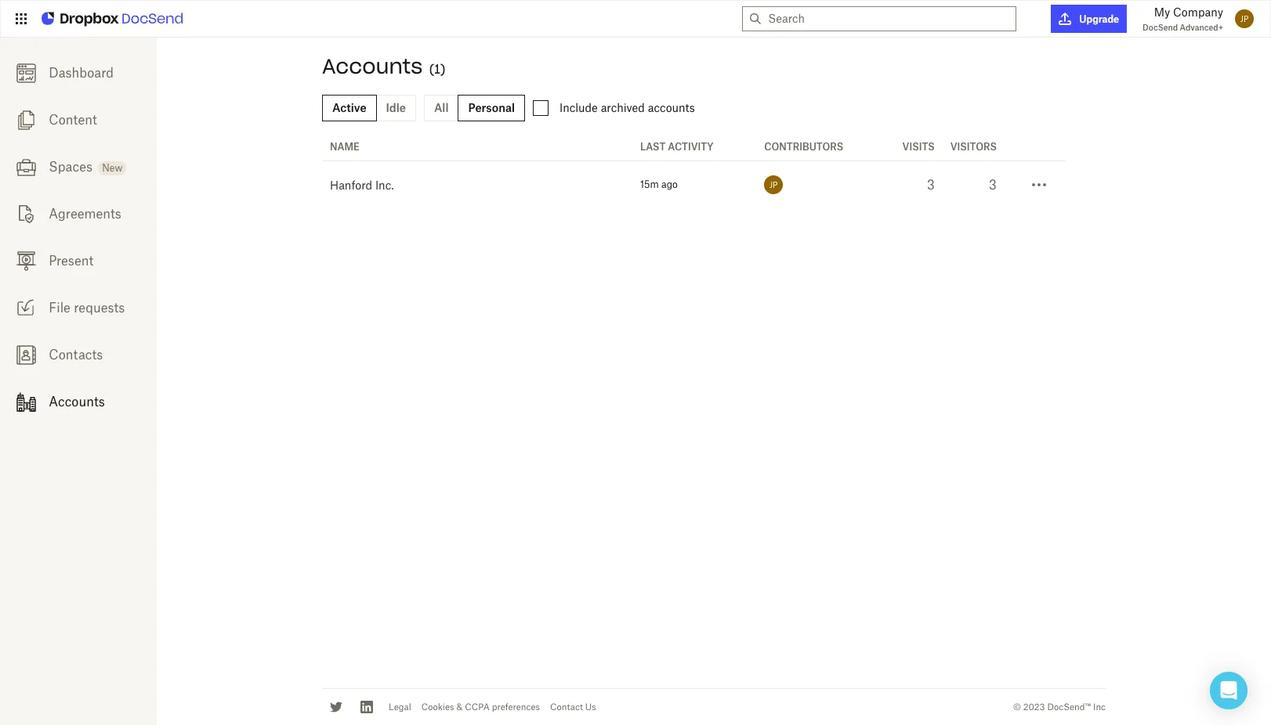 Task type: describe. For each thing, give the bounding box(es) containing it.
active button
[[322, 95, 377, 121]]

hanford inc. link
[[330, 178, 394, 192]]

active
[[332, 101, 366, 114]]

sidebar ndas image
[[16, 204, 36, 224]]

my
[[1154, 5, 1170, 19]]

last
[[640, 141, 666, 153]]

receive image
[[16, 298, 36, 318]]

advanced+
[[1180, 23, 1223, 32]]

2023
[[1023, 702, 1045, 713]]

spaces
[[49, 159, 92, 175]]

dashboard link
[[0, 49, 157, 96]]

contributors
[[764, 141, 843, 153]]

© 2023 docsend™ inc
[[1013, 702, 1106, 713]]

personal button
[[458, 95, 525, 121]]

©
[[1013, 702, 1021, 713]]

archived
[[601, 101, 645, 114]]

docsend™
[[1047, 702, 1091, 713]]

idle
[[386, 101, 406, 114]]

upgrade
[[1079, 13, 1119, 25]]

legal
[[389, 702, 411, 713]]

spaces new
[[49, 159, 123, 175]]

accounts for accounts
[[49, 394, 105, 410]]

us
[[585, 702, 596, 713]]

(1)
[[429, 61, 445, 77]]

checkbox unchecked image
[[533, 100, 549, 116]]

accounts (1)
[[322, 53, 445, 79]]

upgrade image
[[1059, 13, 1072, 25]]

accounts
[[648, 101, 695, 114]]

inc
[[1093, 702, 1106, 713]]

contacts
[[49, 347, 103, 363]]

sidebar documents image
[[16, 110, 36, 130]]

docsend
[[1143, 23, 1178, 32]]

1 3 from the left
[[927, 177, 935, 193]]

accounts link
[[0, 379, 157, 426]]

requests
[[74, 300, 125, 316]]

sidebar spaces image
[[16, 157, 36, 177]]

file requests link
[[0, 284, 157, 331]]

preferences
[[492, 702, 540, 713]]

all
[[434, 101, 449, 114]]

agreements link
[[0, 190, 157, 237]]

content link
[[0, 96, 157, 143]]

my company docsend advanced+
[[1143, 5, 1223, 32]]

jp button
[[1231, 5, 1258, 32]]

legal link
[[389, 702, 411, 713]]

cookies & ccpa preferences link
[[421, 702, 540, 713]]

dashboard
[[49, 65, 114, 81]]

contact us link
[[550, 702, 596, 713]]

hanford
[[330, 178, 372, 192]]



Task type: vqa. For each thing, say whether or not it's contained in the screenshot.
Folders
no



Task type: locate. For each thing, give the bounding box(es) containing it.
upgrade button
[[1051, 5, 1127, 33]]

3
[[927, 177, 935, 193], [989, 177, 997, 193]]

visitors
[[950, 141, 997, 153]]

0 horizontal spatial accounts
[[49, 394, 105, 410]]

content
[[49, 112, 97, 128]]

all button
[[424, 95, 459, 121]]

ccpa
[[465, 702, 490, 713]]

idle button
[[376, 95, 416, 121]]

15m ago
[[640, 179, 678, 190]]

&
[[456, 702, 463, 713]]

accounts for accounts (1)
[[322, 53, 423, 79]]

0 horizontal spatial jp
[[769, 180, 778, 190]]

ago
[[661, 179, 678, 190]]

present
[[49, 253, 93, 269]]

3 down visitors
[[989, 177, 997, 193]]

file
[[49, 300, 70, 316]]

3 down visits
[[927, 177, 935, 193]]

cookies & ccpa preferences
[[421, 702, 540, 713]]

0 vertical spatial jp
[[1240, 14, 1249, 24]]

accounts down contacts
[[49, 394, 105, 410]]

0 horizontal spatial 3
[[927, 177, 935, 193]]

jp
[[1240, 14, 1249, 24], [769, 180, 778, 190]]

company
[[1173, 5, 1223, 19]]

15m
[[640, 179, 659, 190]]

1 horizontal spatial jp
[[1240, 14, 1249, 24]]

accounts up active
[[322, 53, 423, 79]]

accounts inside accounts link
[[49, 394, 105, 410]]

personal
[[468, 101, 515, 114]]

last activity
[[640, 141, 714, 153]]

sidebar contacts image
[[16, 345, 36, 365]]

1 horizontal spatial accounts
[[322, 53, 423, 79]]

include
[[560, 101, 598, 114]]

visits
[[902, 141, 935, 153]]

cookies
[[421, 702, 454, 713]]

0 vertical spatial accounts
[[322, 53, 423, 79]]

accounts
[[322, 53, 423, 79], [49, 394, 105, 410]]

name
[[330, 141, 360, 153]]

sidebar dashboard image
[[16, 63, 36, 83]]

present link
[[0, 237, 157, 284]]

contacts link
[[0, 331, 157, 379]]

activity
[[668, 141, 714, 153]]

sidebar accounts image
[[16, 392, 36, 412]]

sidebar present image
[[16, 251, 36, 271]]

contact
[[550, 702, 583, 713]]

jp inside "jp" dropdown button
[[1240, 14, 1249, 24]]

2 3 from the left
[[989, 177, 997, 193]]

include archived accounts
[[560, 101, 695, 114]]

file requests
[[49, 300, 125, 316]]

Search text field
[[768, 7, 1010, 31]]

inc.
[[375, 178, 394, 192]]

contact us
[[550, 702, 596, 713]]

1 vertical spatial jp
[[769, 180, 778, 190]]

jp down contributors
[[769, 180, 778, 190]]

options menu image
[[1030, 176, 1049, 194]]

new
[[102, 162, 123, 174]]

hanford inc.
[[330, 178, 394, 192]]

1 vertical spatial accounts
[[49, 394, 105, 410]]

jp right advanced+
[[1240, 14, 1249, 24]]

agreements
[[49, 206, 121, 222]]

1 horizontal spatial 3
[[989, 177, 997, 193]]



